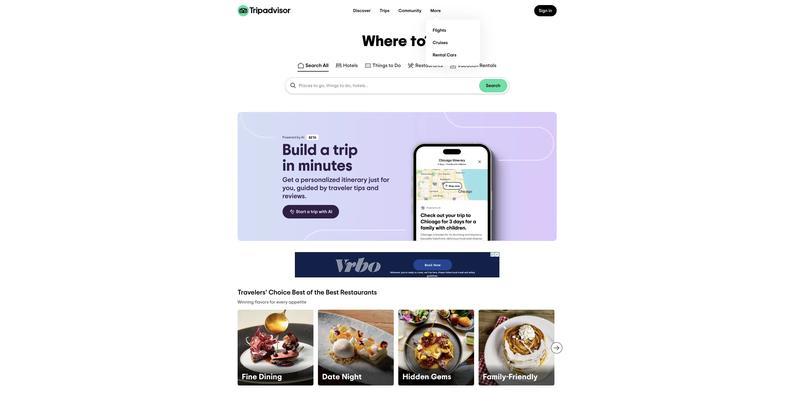 Task type: vqa. For each thing, say whether or not it's contained in the screenshot.
665-
no



Task type: locate. For each thing, give the bounding box(es) containing it.
sign in
[[539, 8, 552, 13]]

ai
[[301, 136, 305, 139], [328, 210, 332, 214]]

date
[[323, 374, 340, 381]]

menu containing flights
[[426, 20, 480, 66]]

for right just
[[381, 177, 390, 184]]

powered by ai
[[283, 136, 305, 139]]

travelers'
[[238, 290, 267, 296]]

fine dining link
[[238, 310, 314, 386]]

search
[[306, 63, 322, 68], [486, 83, 501, 88]]

1 vertical spatial search
[[486, 83, 501, 88]]

1 vertical spatial in
[[283, 158, 295, 174]]

in
[[549, 8, 552, 13], [283, 158, 295, 174]]

personalized
[[301, 177, 340, 184]]

search down 'rentals'
[[486, 83, 501, 88]]

1 horizontal spatial trip
[[333, 143, 358, 158]]

1 horizontal spatial in
[[549, 8, 552, 13]]

a
[[320, 143, 330, 158], [295, 177, 299, 184], [307, 210, 310, 214]]

winning flavors for every appetite
[[238, 300, 307, 305]]

more button
[[426, 5, 446, 16]]

restaurants link
[[408, 62, 443, 69]]

1 vertical spatial ai
[[328, 210, 332, 214]]

Search search field
[[285, 78, 509, 94]]

2 best from the left
[[326, 290, 339, 296]]

0 vertical spatial trip
[[333, 143, 358, 158]]

a right build
[[320, 143, 330, 158]]

restaurants inside button
[[416, 63, 443, 68]]

0 vertical spatial restaurants
[[416, 63, 443, 68]]

0 horizontal spatial ai
[[301, 136, 305, 139]]

1 horizontal spatial a
[[307, 210, 310, 214]]

search all
[[306, 63, 329, 68]]

1 horizontal spatial search
[[486, 83, 501, 88]]

ai right with
[[328, 210, 332, 214]]

things to do
[[373, 63, 401, 68]]

vacation rentals
[[458, 63, 497, 68]]

winning
[[238, 300, 254, 305]]

1 vertical spatial trip
[[311, 210, 318, 214]]

rental cars
[[433, 53, 457, 57]]

best up appetite
[[292, 290, 305, 296]]

1 vertical spatial by
[[320, 185, 327, 192]]

to
[[389, 63, 394, 68]]

for left every
[[270, 300, 276, 305]]

vacation rentals link
[[450, 62, 497, 69]]

0 horizontal spatial search
[[306, 63, 322, 68]]

best right the
[[326, 290, 339, 296]]

of
[[307, 290, 313, 296]]

next image
[[554, 345, 560, 352]]

sign in link
[[535, 5, 557, 16]]

night
[[342, 374, 362, 381]]

a for start
[[307, 210, 310, 214]]

2 vertical spatial a
[[307, 210, 310, 214]]

trips button
[[375, 5, 394, 16]]

ai left beta
[[301, 136, 305, 139]]

family-
[[483, 374, 509, 381]]

0 vertical spatial a
[[320, 143, 330, 158]]

community
[[399, 8, 422, 13]]

search inside search field
[[486, 83, 501, 88]]

0 horizontal spatial trip
[[311, 210, 318, 214]]

for
[[381, 177, 390, 184], [270, 300, 276, 305]]

by down personalized at the top of the page
[[320, 185, 327, 192]]

cruises link
[[431, 37, 476, 49]]

in right sign
[[549, 8, 552, 13]]

1 horizontal spatial best
[[326, 290, 339, 296]]

trip
[[333, 143, 358, 158], [311, 210, 318, 214]]

beta
[[309, 136, 317, 139]]

tab list
[[0, 60, 795, 73]]

start a trip with ai button
[[283, 205, 339, 219]]

a inside button
[[307, 210, 310, 214]]

0 vertical spatial ai
[[301, 136, 305, 139]]

trip inside build a trip in minutes get a personalized itinerary just for you, guided by traveler tips and reviews.
[[333, 143, 358, 158]]

previous image
[[234, 345, 241, 352]]

search button
[[480, 79, 508, 92]]

in up get
[[283, 158, 295, 174]]

1 horizontal spatial ai
[[328, 210, 332, 214]]

0 horizontal spatial in
[[283, 158, 295, 174]]

a right get
[[295, 177, 299, 184]]

menu
[[426, 20, 480, 66]]

trip inside button
[[311, 210, 318, 214]]

trip for ai
[[311, 210, 318, 214]]

1 vertical spatial restaurants
[[341, 290, 377, 296]]

by right powered
[[297, 136, 301, 139]]

do
[[395, 63, 401, 68]]

0 vertical spatial in
[[549, 8, 552, 13]]

get
[[283, 177, 294, 184]]

travelers' choice best of the best restaurants
[[238, 290, 377, 296]]

1 horizontal spatial by
[[320, 185, 327, 192]]

where
[[362, 34, 408, 49]]

where to?
[[362, 34, 432, 49]]

1 horizontal spatial for
[[381, 177, 390, 184]]

0 vertical spatial search
[[306, 63, 322, 68]]

restaurants
[[416, 63, 443, 68], [341, 290, 377, 296]]

date night
[[323, 374, 362, 381]]

sign
[[539, 8, 548, 13]]

appetite
[[289, 300, 307, 305]]

build
[[283, 143, 317, 158]]

date night link
[[318, 310, 394, 386]]

1 horizontal spatial restaurants
[[416, 63, 443, 68]]

tripadvisor image
[[238, 5, 291, 16]]

0 vertical spatial by
[[297, 136, 301, 139]]

discover
[[353, 8, 371, 13]]

hidden gems link
[[398, 310, 474, 386]]

best
[[292, 290, 305, 296], [326, 290, 339, 296]]

a right start
[[307, 210, 310, 214]]

1 vertical spatial a
[[295, 177, 299, 184]]

cars
[[447, 53, 457, 57]]

0 vertical spatial for
[[381, 177, 390, 184]]

0 horizontal spatial best
[[292, 290, 305, 296]]

fine dining
[[242, 374, 282, 381]]

a for build
[[320, 143, 330, 158]]

0 horizontal spatial a
[[295, 177, 299, 184]]

2 horizontal spatial a
[[320, 143, 330, 158]]

traveler
[[329, 185, 353, 192]]

community button
[[394, 5, 426, 16]]

cruises
[[433, 40, 448, 45]]

search left all on the left top
[[306, 63, 322, 68]]

things to do link
[[365, 62, 401, 69]]

0 horizontal spatial for
[[270, 300, 276, 305]]

0 horizontal spatial restaurants
[[341, 290, 377, 296]]

by
[[297, 136, 301, 139], [320, 185, 327, 192]]

things to do button
[[364, 61, 402, 72]]

tips
[[354, 185, 365, 192]]



Task type: describe. For each thing, give the bounding box(es) containing it.
Search search field
[[299, 83, 480, 88]]

itinerary
[[342, 177, 367, 184]]

hotels link
[[336, 62, 358, 69]]

1 best from the left
[[292, 290, 305, 296]]

0 horizontal spatial by
[[297, 136, 301, 139]]

all
[[323, 63, 329, 68]]

vacation rentals button
[[449, 61, 498, 72]]

advertisement region
[[295, 252, 500, 278]]

build a trip in minutes get a personalized itinerary just for you, guided by traveler tips and reviews.
[[283, 143, 390, 200]]

search for search
[[486, 83, 501, 88]]

guided
[[297, 185, 318, 192]]

gems
[[431, 374, 452, 381]]

reviews.
[[283, 193, 307, 200]]

more
[[431, 8, 441, 13]]

flights link
[[431, 24, 476, 37]]

by inside build a trip in minutes get a personalized itinerary just for you, guided by traveler tips and reviews.
[[320, 185, 327, 192]]

minutes
[[298, 158, 353, 174]]

hidden gems
[[403, 374, 452, 381]]

rentals
[[480, 63, 497, 68]]

flights
[[433, 28, 446, 32]]

discover button
[[349, 5, 375, 16]]

trips
[[380, 8, 390, 13]]

for inside build a trip in minutes get a personalized itinerary just for you, guided by traveler tips and reviews.
[[381, 177, 390, 184]]

flavors
[[255, 300, 269, 305]]

ai inside 'start a trip with ai' button
[[328, 210, 332, 214]]

just
[[369, 177, 380, 184]]

1 vertical spatial for
[[270, 300, 276, 305]]

powered
[[283, 136, 296, 139]]

hotels button
[[334, 61, 359, 72]]

family-friendly
[[483, 374, 538, 381]]

rental cars link
[[431, 49, 476, 61]]

and
[[367, 185, 379, 192]]

family-friendly link
[[479, 310, 555, 386]]

choice
[[269, 290, 291, 296]]

start
[[296, 210, 306, 214]]

tab list containing search all
[[0, 60, 795, 73]]

start a trip with ai
[[296, 210, 332, 214]]

hotels
[[343, 63, 358, 68]]

to?
[[411, 34, 432, 49]]

fine
[[242, 374, 257, 381]]

in inside 'link'
[[549, 8, 552, 13]]

dining
[[259, 374, 282, 381]]

you,
[[283, 185, 295, 192]]

search image
[[290, 82, 297, 89]]

in inside build a trip in minutes get a personalized itinerary just for you, guided by traveler tips and reviews.
[[283, 158, 295, 174]]

friendly
[[509, 374, 538, 381]]

every
[[277, 300, 288, 305]]

trip for minutes
[[333, 143, 358, 158]]

rental
[[433, 53, 446, 57]]

search for search all
[[306, 63, 322, 68]]

hidden
[[403, 374, 430, 381]]

vacation
[[458, 63, 479, 68]]

restaurants button
[[407, 61, 444, 72]]

the
[[315, 290, 325, 296]]

things
[[373, 63, 388, 68]]

with
[[319, 210, 327, 214]]

search all button
[[297, 61, 330, 72]]



